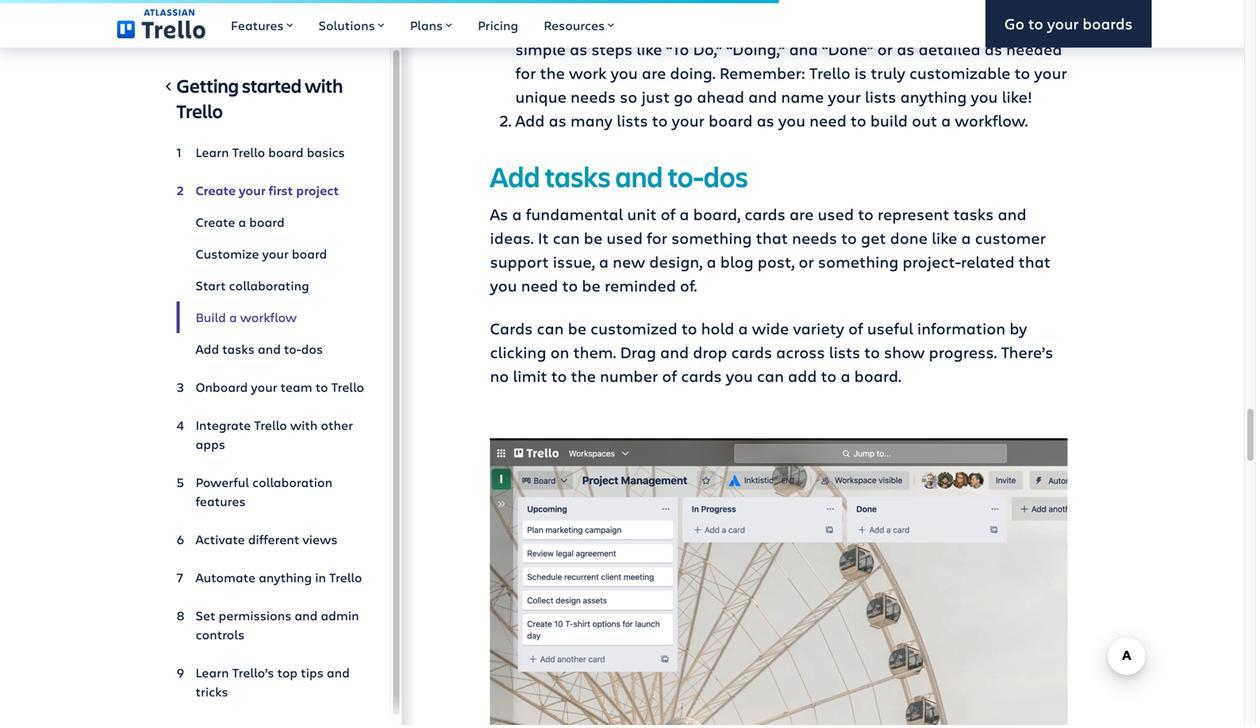 Task type: describe. For each thing, give the bounding box(es) containing it.
onboard your team to trello link
[[177, 372, 365, 403]]

create a board link
[[177, 206, 365, 238]]

"doing,"
[[727, 38, 786, 60]]

build
[[871, 110, 908, 131]]

of.
[[680, 275, 697, 296]]

1 horizontal spatial something
[[818, 251, 899, 272]]

represent for to
[[516, 14, 587, 36]]

automate anything in trello link
[[177, 562, 365, 594]]

to up names
[[979, 0, 995, 12]]

need inside click "add a list" to add your first list to your board and title it to represent the stage or information that it will hold. list names can be as simple as steps like "to do," "doing," and "done" or as detailed as needed for the work you are doing. remember: trello is truly customizable to your unique needs so just go ahead and name your lists anything you like! add as many lists to your board as you need to build out a workflow.
[[810, 110, 847, 131]]

customer
[[975, 227, 1046, 248]]

by
[[1010, 318, 1028, 339]]

board down ahead
[[709, 110, 753, 131]]

can up on
[[537, 318, 564, 339]]

plans
[[410, 17, 443, 34]]

be down fundamental
[[584, 227, 603, 248]]

in
[[315, 569, 326, 586]]

"add
[[555, 0, 590, 12]]

to right list
[[792, 0, 808, 12]]

cards
[[490, 318, 533, 339]]

just
[[642, 86, 670, 107]]

project-
[[903, 251, 961, 272]]

add tasks and to-dos
[[196, 341, 323, 358]]

you up so
[[611, 62, 638, 83]]

add for add tasks and to-dos as a fundamental unit of a board, cards are used to represent tasks and ideas. it can be used for something that needs to get done like a customer support issue, a new design, a blog post,  or something project-related that you need to be reminded of.
[[490, 158, 540, 195]]

as down remember:
[[757, 110, 775, 131]]

information inside click "add a list" to add your first list to your board and title it to represent the stage or information that it will hold. list names can be as simple as steps like "to do," "doing," and "done" or as detailed as needed for the work you are doing. remember: trello is truly customizable to your unique needs so just go ahead and name your lists anything you like! add as many lists to your board as you need to build out a workflow.
[[686, 14, 775, 36]]

you down name
[[779, 110, 806, 131]]

a right out at the top
[[942, 110, 951, 131]]

and up list on the right
[[897, 0, 926, 12]]

powerful collaboration features
[[196, 474, 333, 510]]

0 horizontal spatial used
[[607, 227, 643, 248]]

many
[[571, 110, 613, 131]]

progress.
[[929, 341, 998, 363]]

and left "done"
[[790, 38, 818, 60]]

your down create a board link
[[262, 245, 289, 262]]

board.
[[855, 365, 902, 387]]

integrate
[[196, 417, 251, 434]]

your up needed on the right top of the page
[[1048, 13, 1079, 34]]

powerful
[[196, 474, 249, 491]]

add inside click "add a list" to add your first list to your board and title it to represent the stage or information that it will hold. list names can be as simple as steps like "to do," "doing," and "done" or as detailed as needed for the work you are doing. remember: trello is truly customizable to your unique needs so just go ahead and name your lists anything you like! add as many lists to your board as you need to build out a workflow.
[[516, 110, 545, 131]]

activate
[[196, 531, 245, 548]]

simple
[[516, 38, 566, 60]]

you up workflow.
[[971, 86, 998, 107]]

first inside click "add a list" to add your first list to your board and title it to represent the stage or information that it will hold. list names can be as simple as steps like "to do," "doing," and "done" or as detailed as needed for the work you are doing. remember: trello is truly customizable to your unique needs so just go ahead and name your lists anything you like! add as many lists to your board as you need to build out a workflow.
[[731, 0, 761, 12]]

1 vertical spatial that
[[756, 227, 788, 248]]

pricing
[[478, 17, 519, 34]]

create a board
[[196, 214, 285, 231]]

names
[[932, 14, 983, 36]]

tasks for add tasks and to-dos
[[222, 341, 255, 358]]

as
[[490, 203, 508, 225]]

support
[[490, 251, 549, 272]]

add inside cards can be customized to hold a wide variety of useful information by clicking on them. drag and drop cards across lists to show progress. there's no limit to the number of cards you can add to a board.
[[788, 365, 817, 387]]

integrate trello with other apps link
[[177, 410, 365, 460]]

2 vertical spatial of
[[662, 365, 677, 387]]

need inside add tasks and to-dos as a fundamental unit of a board, cards are used to represent tasks and ideas. it can be used for something that needs to get done like a customer support issue, a new design, a blog post,  or something project-related that you need to be reminded of.
[[521, 275, 558, 296]]

useful
[[868, 318, 914, 339]]

to right team
[[316, 379, 328, 396]]

and up the customer
[[998, 203, 1027, 225]]

1 vertical spatial the
[[540, 62, 565, 83]]

click
[[516, 0, 551, 12]]

0 horizontal spatial anything
[[259, 569, 312, 586]]

them.
[[574, 341, 616, 363]]

clicking
[[490, 341, 547, 363]]

trello up create your first project
[[232, 144, 265, 161]]

top
[[277, 664, 298, 682]]

build a workflow
[[196, 309, 297, 326]]

create your first project link
[[177, 175, 365, 206]]

cards can be customized to hold a wide variety of useful information by clicking on them. drag and drop cards across lists to show progress. there's no limit to the number of cards you can add to a board.
[[490, 318, 1054, 387]]

customizable
[[910, 62, 1011, 83]]

blog
[[721, 251, 754, 272]]

will
[[830, 14, 857, 36]]

build
[[196, 309, 226, 326]]

activate different views link
[[177, 524, 365, 556]]

trello up the other
[[331, 379, 364, 396]]

tips
[[301, 664, 324, 682]]

click "add a list" to add your first list to your board and title it to represent the stage or information that it will hold. list names can be as simple as steps like "to do," "doing," and "done" or as detailed as needed for the work you are doing. remember: trello is truly customizable to your unique needs so just go ahead and name your lists anything you like! add as many lists to your board as you need to build out a workflow.
[[516, 0, 1068, 131]]

team
[[281, 379, 312, 396]]

permissions
[[219, 607, 292, 624]]

onboard
[[196, 379, 248, 396]]

workflow.
[[955, 110, 1029, 131]]

board for customize your board
[[292, 245, 327, 262]]

remember:
[[720, 62, 806, 83]]

a right as
[[512, 203, 522, 225]]

tricks
[[196, 684, 228, 701]]

0 horizontal spatial lists
[[617, 110, 648, 131]]

set permissions and admin controls
[[196, 607, 359, 643]]

your down go
[[672, 110, 705, 131]]

list
[[901, 14, 928, 36]]

0 horizontal spatial it
[[815, 14, 826, 36]]

issue,
[[553, 251, 595, 272]]

be down issue,
[[582, 275, 601, 296]]

to up stage
[[641, 0, 657, 12]]

resources
[[544, 17, 605, 34]]

"to
[[667, 38, 689, 60]]

to up get
[[858, 203, 874, 225]]

of for to
[[849, 318, 864, 339]]

a left new
[[599, 251, 609, 272]]

trello inside the integrate trello with other apps
[[254, 417, 287, 434]]

needs inside add tasks and to-dos as a fundamental unit of a board, cards are used to represent tasks and ideas. it can be used for something that needs to get done like a customer support issue, a new design, a blog post,  or something project-related that you need to be reminded of.
[[792, 227, 838, 248]]

learn trello board basics
[[196, 144, 345, 161]]

detailed
[[919, 38, 981, 60]]

to down on
[[552, 365, 567, 387]]

your down needed on the right top of the page
[[1035, 62, 1068, 83]]

workflow
[[240, 309, 297, 326]]

design,
[[650, 251, 703, 272]]

stage
[[620, 14, 663, 36]]

learn trello's top tips and tricks
[[196, 664, 350, 701]]

for inside add tasks and to-dos as a fundamental unit of a board, cards are used to represent tasks and ideas. it can be used for something that needs to get done like a customer support issue, a new design, a blog post,  or something project-related that you need to be reminded of.
[[647, 227, 668, 248]]

to left hold
[[682, 318, 698, 339]]

steps
[[592, 38, 633, 60]]

a right hold
[[739, 318, 748, 339]]

represent for dos
[[878, 203, 950, 225]]

customize your board
[[196, 245, 327, 262]]

a inside "build a workflow" link
[[229, 309, 237, 326]]

controls
[[196, 626, 245, 643]]

to left get
[[842, 227, 857, 248]]

your up will
[[812, 0, 845, 12]]

pricing link
[[465, 0, 531, 48]]

to right go
[[1029, 13, 1044, 34]]

a left board,
[[680, 203, 690, 225]]

as down resources
[[570, 38, 588, 60]]

title
[[930, 0, 960, 12]]

as down the unique
[[549, 110, 567, 131]]

an image showing how to add cards to a trello board image
[[490, 439, 1068, 726]]

drop
[[693, 341, 728, 363]]

create for create a board
[[196, 214, 235, 231]]

add for add tasks and to-dos
[[196, 341, 219, 358]]

a left list"
[[594, 0, 604, 12]]

add tasks and to-dos link
[[177, 333, 365, 365]]

create your first project
[[196, 182, 339, 199]]

0 horizontal spatial or
[[667, 14, 682, 36]]

views
[[303, 531, 338, 548]]

trello inside getting started with trello
[[177, 98, 223, 123]]

different
[[248, 531, 299, 548]]

add tasks and to-dos as a fundamental unit of a board, cards are used to represent tasks and ideas. it can be used for something that needs to get done like a customer support issue, a new design, a blog post,  or something project-related that you need to be reminded of.
[[490, 158, 1051, 296]]

with for trello
[[290, 417, 318, 434]]

set permissions and admin controls link
[[177, 600, 365, 651]]

your up the do,"
[[694, 0, 727, 12]]

trello's
[[232, 664, 274, 682]]

2 horizontal spatial or
[[878, 38, 893, 60]]

learn for learn trello's top tips and tricks
[[196, 664, 229, 682]]

show
[[884, 341, 925, 363]]

hold.
[[861, 14, 897, 36]]

your left team
[[251, 379, 277, 396]]



Task type: locate. For each thing, give the bounding box(es) containing it.
or
[[667, 14, 682, 36], [878, 38, 893, 60], [799, 251, 814, 272]]

2 learn from the top
[[196, 664, 229, 682]]

and inside cards can be customized to hold a wide variety of useful information by clicking on them. drag and drop cards across lists to show progress. there's no limit to the number of cards you can add to a board.
[[660, 341, 689, 363]]

like down stage
[[637, 38, 663, 60]]

is
[[855, 62, 867, 83]]

getting started with trello
[[177, 73, 343, 123]]

trello down 'getting'
[[177, 98, 223, 123]]

1 vertical spatial tasks
[[954, 203, 994, 225]]

2 horizontal spatial lists
[[865, 86, 897, 107]]

0 vertical spatial cards
[[745, 203, 786, 225]]

can
[[987, 14, 1014, 36], [553, 227, 580, 248], [537, 318, 564, 339], [757, 365, 784, 387]]

0 vertical spatial lists
[[865, 86, 897, 107]]

and down remember:
[[749, 86, 778, 107]]

need
[[810, 110, 847, 131], [521, 275, 558, 296]]

with right started on the left top of the page
[[305, 73, 343, 98]]

of right unit
[[661, 203, 676, 225]]

started
[[242, 73, 302, 98]]

and inside set permissions and admin controls
[[295, 607, 318, 624]]

represent up done
[[878, 203, 950, 225]]

learn for learn trello board basics
[[196, 144, 229, 161]]

be
[[1018, 14, 1037, 36], [584, 227, 603, 248], [582, 275, 601, 296], [568, 318, 587, 339]]

needed
[[1007, 38, 1063, 60]]

0 horizontal spatial information
[[686, 14, 775, 36]]

to left build
[[851, 110, 867, 131]]

need down support
[[521, 275, 558, 296]]

and
[[897, 0, 926, 12], [790, 38, 818, 60], [749, 86, 778, 107], [616, 158, 663, 195], [998, 203, 1027, 225], [258, 341, 281, 358], [660, 341, 689, 363], [295, 607, 318, 624], [327, 664, 350, 682]]

tasks up fundamental
[[545, 158, 611, 195]]

of inside add tasks and to-dos as a fundamental unit of a board, cards are used to represent tasks and ideas. it can be used for something that needs to get done like a customer support issue, a new design, a blog post,  or something project-related that you need to be reminded of.
[[661, 203, 676, 225]]

1 vertical spatial need
[[521, 275, 558, 296]]

a up customize
[[238, 214, 246, 231]]

go
[[674, 86, 693, 107]]

can inside click "add a list" to add your first list to your board and title it to represent the stage or information that it will hold. list names can be as simple as steps like "to do," "doing," and "done" or as detailed as needed for the work you are doing. remember: trello is truly customizable to your unique needs so just go ahead and name your lists anything you like! add as many lists to your board as you need to build out a workflow.
[[987, 14, 1014, 36]]

your down is
[[828, 86, 861, 107]]

board for learn trello board basics
[[268, 144, 304, 161]]

2 vertical spatial that
[[1019, 251, 1051, 272]]

1 horizontal spatial tasks
[[545, 158, 611, 195]]

apps
[[196, 436, 225, 453]]

0 vertical spatial to-
[[668, 158, 704, 195]]

0 horizontal spatial something
[[672, 227, 752, 248]]

the down them.
[[571, 365, 596, 387]]

0 vertical spatial add
[[516, 110, 545, 131]]

it up names
[[964, 0, 975, 12]]

0 vertical spatial create
[[196, 182, 236, 199]]

0 vertical spatial need
[[810, 110, 847, 131]]

create up customize
[[196, 214, 235, 231]]

to- up board,
[[668, 158, 704, 195]]

1 horizontal spatial first
[[731, 0, 761, 12]]

variety
[[793, 318, 845, 339]]

atlassian trello image
[[117, 9, 206, 39]]

or up truly
[[878, 38, 893, 60]]

tasks
[[545, 158, 611, 195], [954, 203, 994, 225], [222, 341, 255, 358]]

0 horizontal spatial needs
[[571, 86, 616, 107]]

dos for add tasks and to-dos as a fundamental unit of a board, cards are used to represent tasks and ideas. it can be used for something that needs to get done like a customer support issue, a new design, a blog post,  or something project-related that you need to be reminded of.
[[704, 158, 748, 195]]

lists down so
[[617, 110, 648, 131]]

of right 'number'
[[662, 365, 677, 387]]

1 vertical spatial cards
[[732, 341, 773, 363]]

0 vertical spatial add
[[661, 0, 690, 12]]

to down issue,
[[562, 275, 578, 296]]

1 horizontal spatial lists
[[829, 341, 861, 363]]

tasks up the customer
[[954, 203, 994, 225]]

1 create from the top
[[196, 182, 236, 199]]

tasks down build a workflow on the top left of page
[[222, 341, 255, 358]]

1 vertical spatial something
[[818, 251, 899, 272]]

1 horizontal spatial needs
[[792, 227, 838, 248]]

set
[[196, 607, 216, 624]]

start collaborating link
[[177, 270, 365, 302]]

board down create a board link
[[292, 245, 327, 262]]

lists down truly
[[865, 86, 897, 107]]

or right the post,
[[799, 251, 814, 272]]

learn down 'getting'
[[196, 144, 229, 161]]

be inside click "add a list" to add your first list to your board and title it to represent the stage or information that it will hold. list names can be as simple as steps like "to do," "doing," and "done" or as detailed as needed for the work you are doing. remember: trello is truly customizable to your unique needs so just go ahead and name your lists anything you like! add as many lists to your board as you need to build out a workflow.
[[1018, 14, 1037, 36]]

be up needed on the right top of the page
[[1018, 14, 1037, 36]]

as left needed on the right top of the page
[[985, 38, 1003, 60]]

list
[[765, 0, 788, 12]]

go to your boards
[[1005, 13, 1133, 34]]

a right build
[[229, 309, 237, 326]]

0 vertical spatial anything
[[901, 86, 967, 107]]

or up "to
[[667, 14, 682, 36]]

add down build
[[196, 341, 219, 358]]

1 horizontal spatial for
[[647, 227, 668, 248]]

automate
[[196, 569, 256, 586]]

your up create a board
[[239, 182, 266, 199]]

first up create a board link
[[269, 182, 293, 199]]

to down the just
[[652, 110, 668, 131]]

like up project-
[[932, 227, 958, 248]]

0 vertical spatial needs
[[571, 86, 616, 107]]

that
[[779, 14, 811, 36], [756, 227, 788, 248], [1019, 251, 1051, 272]]

and left admin
[[295, 607, 318, 624]]

your inside 'link'
[[239, 182, 266, 199]]

2 horizontal spatial tasks
[[954, 203, 994, 225]]

customize
[[196, 245, 259, 262]]

1 vertical spatial for
[[647, 227, 668, 248]]

0 horizontal spatial add
[[661, 0, 690, 12]]

page progress progress bar
[[0, 0, 779, 3]]

1 vertical spatial add
[[490, 158, 540, 195]]

0 horizontal spatial represent
[[516, 14, 587, 36]]

1 vertical spatial needs
[[792, 227, 838, 248]]

start collaborating
[[196, 277, 309, 294]]

first inside create your first project 'link'
[[269, 182, 293, 199]]

needs inside click "add a list" to add your first list to your board and title it to represent the stage or information that it will hold. list names can be as simple as steps like "to do," "doing," and "done" or as detailed as needed for the work you are doing. remember: trello is truly customizable to your unique needs so just go ahead and name your lists anything you like! add as many lists to your board as you need to build out a workflow.
[[571, 86, 616, 107]]

cards right board,
[[745, 203, 786, 225]]

create for create your first project
[[196, 182, 236, 199]]

boards
[[1083, 13, 1133, 34]]

unit
[[627, 203, 657, 225]]

something
[[672, 227, 752, 248], [818, 251, 899, 272]]

the up steps
[[591, 14, 616, 36]]

learn trello's top tips and tricks link
[[177, 657, 365, 708]]

0 vertical spatial for
[[516, 62, 536, 83]]

cards inside add tasks and to-dos as a fundamental unit of a board, cards are used to represent tasks and ideas. it can be used for something that needs to get done like a customer support issue, a new design, a blog post,  or something project-related that you need to be reminded of.
[[745, 203, 786, 225]]

1 vertical spatial add
[[788, 365, 817, 387]]

work
[[569, 62, 607, 83]]

1 horizontal spatial anything
[[901, 86, 967, 107]]

to-
[[668, 158, 704, 195], [284, 341, 301, 358]]

features
[[196, 493, 246, 510]]

a up related
[[962, 227, 972, 248]]

customize your board link
[[177, 238, 365, 270]]

1 horizontal spatial dos
[[704, 158, 748, 195]]

2 vertical spatial the
[[571, 365, 596, 387]]

you inside add tasks and to-dos as a fundamental unit of a board, cards are used to represent tasks and ideas. it can be used for something that needs to get done like a customer support issue, a new design, a blog post,  or something project-related that you need to be reminded of.
[[490, 275, 517, 296]]

new
[[613, 251, 646, 272]]

needs up many
[[571, 86, 616, 107]]

lists down variety on the top right of page
[[829, 341, 861, 363]]

tasks for add tasks and to-dos as a fundamental unit of a board, cards are used to represent tasks and ideas. it can be used for something that needs to get done like a customer support issue, a new design, a blog post,  or something project-related that you need to be reminded of.
[[545, 158, 611, 195]]

represent inside click "add a list" to add your first list to your board and title it to represent the stage or information that it will hold. list names can be as simple as steps like "to do," "doing," and "done" or as detailed as needed for the work you are doing. remember: trello is truly customizable to your unique needs so just go ahead and name your lists anything you like! add as many lists to your board as you need to build out a workflow.
[[516, 14, 587, 36]]

reminded
[[605, 275, 676, 296]]

like inside click "add a list" to add your first list to your board and title it to represent the stage or information that it will hold. list names can be as simple as steps like "to do," "doing," and "done" or as detailed as needed for the work you are doing. remember: trello is truly customizable to your unique needs so just go ahead and name your lists anything you like! add as many lists to your board as you need to build out a workflow.
[[637, 38, 663, 60]]

it left will
[[815, 14, 826, 36]]

1 vertical spatial are
[[790, 203, 814, 225]]

solutions button
[[306, 0, 397, 48]]

information inside cards can be customized to hold a wide variety of useful information by clicking on them. drag and drop cards across lists to show progress. there's no limit to the number of cards you can add to a board.
[[918, 318, 1006, 339]]

anything inside click "add a list" to add your first list to your board and title it to represent the stage or information that it will hold. list names can be as simple as steps like "to do," "doing," and "done" or as detailed as needed for the work you are doing. remember: trello is truly customizable to your unique needs so just go ahead and name your lists anything you like! add as many lists to your board as you need to build out a workflow.
[[901, 86, 967, 107]]

add inside click "add a list" to add your first list to your board and title it to represent the stage or information that it will hold. list names can be as simple as steps like "to do," "doing," and "done" or as detailed as needed for the work you are doing. remember: trello is truly customizable to your unique needs so just go ahead and name your lists anything you like! add as many lists to your board as you need to build out a workflow.
[[661, 0, 690, 12]]

0 vertical spatial or
[[667, 14, 682, 36]]

1 vertical spatial with
[[290, 417, 318, 434]]

project
[[296, 182, 339, 199]]

learn inside 'learn trello's top tips and tricks'
[[196, 664, 229, 682]]

to- for add tasks and to-dos as a fundamental unit of a board, cards are used to represent tasks and ideas. it can be used for something that needs to get done like a customer support issue, a new design, a blog post,  or something project-related that you need to be reminded of.
[[668, 158, 704, 195]]

a inside create a board link
[[238, 214, 246, 231]]

across
[[777, 341, 825, 363]]

name
[[782, 86, 824, 107]]

1 vertical spatial of
[[849, 318, 864, 339]]

1 vertical spatial create
[[196, 214, 235, 231]]

1 horizontal spatial used
[[818, 203, 854, 225]]

0 vertical spatial used
[[818, 203, 854, 225]]

1 vertical spatial dos
[[301, 341, 323, 358]]

0 horizontal spatial need
[[521, 275, 558, 296]]

that down list
[[779, 14, 811, 36]]

trello down onboard your team to trello link
[[254, 417, 287, 434]]

number
[[600, 365, 658, 387]]

plans button
[[397, 0, 465, 48]]

1 vertical spatial learn
[[196, 664, 229, 682]]

dos up team
[[301, 341, 323, 358]]

trello inside click "add a list" to add your first list to your board and title it to represent the stage or information that it will hold. list names can be as simple as steps like "to do," "doing," and "done" or as detailed as needed for the work you are doing. remember: trello is truly customizable to your unique needs so just go ahead and name your lists anything you like! add as many lists to your board as you need to build out a workflow.
[[810, 62, 851, 83]]

1 horizontal spatial represent
[[878, 203, 950, 225]]

fundamental
[[526, 203, 623, 225]]

are inside add tasks and to-dos as a fundamental unit of a board, cards are used to represent tasks and ideas. it can be used for something that needs to get done like a customer support issue, a new design, a blog post,  or something project-related that you need to be reminded of.
[[790, 203, 814, 225]]

2 vertical spatial cards
[[681, 365, 722, 387]]

1 horizontal spatial like
[[932, 227, 958, 248]]

create up create a board
[[196, 182, 236, 199]]

1 horizontal spatial are
[[790, 203, 814, 225]]

anything
[[901, 86, 967, 107], [259, 569, 312, 586]]

needs
[[571, 86, 616, 107], [792, 227, 838, 248]]

1 vertical spatial information
[[918, 318, 1006, 339]]

activate different views
[[196, 531, 338, 548]]

to
[[641, 0, 657, 12], [792, 0, 808, 12], [979, 0, 995, 12], [1029, 13, 1044, 34], [1015, 62, 1031, 83], [652, 110, 668, 131], [851, 110, 867, 131], [858, 203, 874, 225], [842, 227, 857, 248], [562, 275, 578, 296], [682, 318, 698, 339], [865, 341, 880, 363], [552, 365, 567, 387], [821, 365, 837, 387], [316, 379, 328, 396]]

2 create from the top
[[196, 214, 235, 231]]

add inside add tasks and to-dos as a fundamental unit of a board, cards are used to represent tasks and ideas. it can be used for something that needs to get done like a customer support issue, a new design, a blog post,  or something project-related that you need to be reminded of.
[[490, 158, 540, 195]]

board left basics
[[268, 144, 304, 161]]

be inside cards can be customized to hold a wide variety of useful information by clicking on them. drag and drop cards across lists to show progress. there's no limit to the number of cards you can add to a board.
[[568, 318, 587, 339]]

0 vertical spatial tasks
[[545, 158, 611, 195]]

a
[[594, 0, 604, 12], [942, 110, 951, 131], [512, 203, 522, 225], [680, 203, 690, 225], [238, 214, 246, 231], [962, 227, 972, 248], [599, 251, 609, 272], [707, 251, 717, 272], [229, 309, 237, 326], [739, 318, 748, 339], [841, 365, 851, 387]]

something down get
[[818, 251, 899, 272]]

1 vertical spatial first
[[269, 182, 293, 199]]

trello right 'in' on the bottom of page
[[329, 569, 362, 586]]

lists inside cards can be customized to hold a wide variety of useful information by clicking on them. drag and drop cards across lists to show progress. there's no limit to the number of cards you can add to a board.
[[829, 341, 861, 363]]

resources button
[[531, 0, 627, 48]]

a left board.
[[841, 365, 851, 387]]

information up progress.
[[918, 318, 1006, 339]]

can right it
[[553, 227, 580, 248]]

1 horizontal spatial information
[[918, 318, 1006, 339]]

solutions
[[319, 17, 375, 34]]

1 vertical spatial it
[[815, 14, 826, 36]]

board up hold.
[[849, 0, 893, 12]]

2 vertical spatial tasks
[[222, 341, 255, 358]]

1 vertical spatial like
[[932, 227, 958, 248]]

anything left 'in' on the bottom of page
[[259, 569, 312, 586]]

0 horizontal spatial for
[[516, 62, 536, 83]]

a left "blog"
[[707, 251, 717, 272]]

dos inside add tasks and to-dos as a fundamental unit of a board, cards are used to represent tasks and ideas. it can be used for something that needs to get done like a customer support issue, a new design, a blog post,  or something project-related that you need to be reminded of.
[[704, 158, 748, 195]]

to- inside add tasks and to-dos as a fundamental unit of a board, cards are used to represent tasks and ideas. it can be used for something that needs to get done like a customer support issue, a new design, a blog post,  or something project-related that you need to be reminded of.
[[668, 158, 704, 195]]

are
[[642, 62, 666, 83], [790, 203, 814, 225]]

1 horizontal spatial or
[[799, 251, 814, 272]]

learn
[[196, 144, 229, 161], [196, 664, 229, 682]]

and down "build a workflow" link on the left top
[[258, 341, 281, 358]]

board,
[[694, 203, 741, 225]]

2 vertical spatial lists
[[829, 341, 861, 363]]

for inside click "add a list" to add your first list to your board and title it to represent the stage or information that it will hold. list names can be as simple as steps like "to do," "doing," and "done" or as detailed as needed for the work you are doing. remember: trello is truly customizable to your unique needs so just go ahead and name your lists anything you like! add as many lists to your board as you need to build out a workflow.
[[516, 62, 536, 83]]

0 horizontal spatial to-
[[284, 341, 301, 358]]

add up as
[[490, 158, 540, 195]]

with inside the integrate trello with other apps
[[290, 417, 318, 434]]

2 vertical spatial add
[[196, 341, 219, 358]]

0 vertical spatial with
[[305, 73, 343, 98]]

with inside getting started with trello
[[305, 73, 343, 98]]

board for create a board
[[249, 214, 285, 231]]

0 horizontal spatial like
[[637, 38, 663, 60]]

to up like!
[[1015, 62, 1031, 83]]

create
[[196, 182, 236, 199], [196, 214, 235, 231]]

1 horizontal spatial it
[[964, 0, 975, 12]]

powerful collaboration features link
[[177, 467, 365, 518]]

for down unit
[[647, 227, 668, 248]]

as down list on the right
[[897, 38, 915, 60]]

dos up board,
[[704, 158, 748, 195]]

you down support
[[490, 275, 517, 296]]

0 vertical spatial the
[[591, 14, 616, 36]]

to- for add tasks and to-dos
[[284, 341, 301, 358]]

getting
[[177, 73, 239, 98]]

for
[[516, 62, 536, 83], [647, 227, 668, 248]]

customized
[[591, 318, 678, 339]]

0 vertical spatial like
[[637, 38, 663, 60]]

1 horizontal spatial add
[[788, 365, 817, 387]]

1 vertical spatial represent
[[878, 203, 950, 225]]

getting started with trello link
[[177, 73, 365, 130]]

learn trello board basics link
[[177, 137, 365, 168]]

you inside cards can be customized to hold a wide variety of useful information by clicking on them. drag and drop cards across lists to show progress. there's no limit to the number of cards you can add to a board.
[[726, 365, 753, 387]]

0 vertical spatial of
[[661, 203, 676, 225]]

the inside cards can be customized to hold a wide variety of useful information by clicking on them. drag and drop cards across lists to show progress. there's no limit to the number of cards you can add to a board.
[[571, 365, 596, 387]]

as up needed on the right top of the page
[[1041, 14, 1059, 36]]

0 horizontal spatial first
[[269, 182, 293, 199]]

learn up tricks
[[196, 664, 229, 682]]

0 vertical spatial that
[[779, 14, 811, 36]]

build a workflow link
[[177, 302, 365, 333]]

0 vertical spatial information
[[686, 14, 775, 36]]

add down the unique
[[516, 110, 545, 131]]

create inside create a board link
[[196, 214, 235, 231]]

0 vertical spatial learn
[[196, 144, 229, 161]]

out
[[912, 110, 938, 131]]

0 horizontal spatial are
[[642, 62, 666, 83]]

like inside add tasks and to-dos as a fundamental unit of a board, cards are used to represent tasks and ideas. it can be used for something that needs to get done like a customer support issue, a new design, a blog post,  or something project-related that you need to be reminded of.
[[932, 227, 958, 248]]

with left the other
[[290, 417, 318, 434]]

can down across
[[757, 365, 784, 387]]

to up board.
[[865, 341, 880, 363]]

0 vertical spatial first
[[731, 0, 761, 12]]

0 vertical spatial are
[[642, 62, 666, 83]]

1 vertical spatial to-
[[284, 341, 301, 358]]

go to your boards link
[[986, 0, 1152, 48]]

features
[[231, 17, 284, 34]]

0 horizontal spatial dos
[[301, 341, 323, 358]]

admin
[[321, 607, 359, 624]]

first left list
[[731, 0, 761, 12]]

0 vertical spatial dos
[[704, 158, 748, 195]]

or inside add tasks and to-dos as a fundamental unit of a board, cards are used to represent tasks and ideas. it can be used for something that needs to get done like a customer support issue, a new design, a blog post,  or something project-related that you need to be reminded of.
[[799, 251, 814, 272]]

automate anything in trello
[[196, 569, 362, 586]]

that inside click "add a list" to add your first list to your board and title it to represent the stage or information that it will hold. list names can be as simple as steps like "to do," "doing," and "done" or as detailed as needed for the work you are doing. remember: trello is truly customizable to your unique needs so just go ahead and name your lists anything you like! add as many lists to your board as you need to build out a workflow.
[[779, 14, 811, 36]]

with for started
[[305, 73, 343, 98]]

1 horizontal spatial need
[[810, 110, 847, 131]]

that up the post,
[[756, 227, 788, 248]]

are inside click "add a list" to add your first list to your board and title it to represent the stage or information that it will hold. list names can be as simple as steps like "to do," "doing," and "done" or as detailed as needed for the work you are doing. remember: trello is truly customizable to your unique needs so just go ahead and name your lists anything you like! add as many lists to your board as you need to build out a workflow.
[[642, 62, 666, 83]]

0 vertical spatial it
[[964, 0, 975, 12]]

dos
[[704, 158, 748, 195], [301, 341, 323, 358]]

of for dos
[[661, 203, 676, 225]]

drag
[[620, 341, 657, 363]]

needs up the post,
[[792, 227, 838, 248]]

do,"
[[693, 38, 723, 60]]

0 vertical spatial represent
[[516, 14, 587, 36]]

1 vertical spatial used
[[607, 227, 643, 248]]

cards down drop
[[681, 365, 722, 387]]

1 vertical spatial anything
[[259, 569, 312, 586]]

add down across
[[788, 365, 817, 387]]

1 horizontal spatial to-
[[668, 158, 704, 195]]

be up on
[[568, 318, 587, 339]]

features button
[[218, 0, 306, 48]]

no
[[490, 365, 509, 387]]

2 vertical spatial or
[[799, 251, 814, 272]]

anything up out at the top
[[901, 86, 967, 107]]

can inside add tasks and to-dos as a fundamental unit of a board, cards are used to represent tasks and ideas. it can be used for something that needs to get done like a customer support issue, a new design, a blog post,  or something project-related that you need to be reminded of.
[[553, 227, 580, 248]]

used
[[818, 203, 854, 225], [607, 227, 643, 248]]

trello
[[810, 62, 851, 83], [177, 98, 223, 123], [232, 144, 265, 161], [331, 379, 364, 396], [254, 417, 287, 434], [329, 569, 362, 586]]

the up the unique
[[540, 62, 565, 83]]

ideas.
[[490, 227, 534, 248]]

1 vertical spatial or
[[878, 38, 893, 60]]

1 learn from the top
[[196, 144, 229, 161]]

represent inside add tasks and to-dos as a fundamental unit of a board, cards are used to represent tasks and ideas. it can be used for something that needs to get done like a customer support issue, a new design, a blog post,  or something project-related that you need to be reminded of.
[[878, 203, 950, 225]]

dos for add tasks and to-dos
[[301, 341, 323, 358]]

to down across
[[821, 365, 837, 387]]

and inside 'learn trello's top tips and tricks'
[[327, 664, 350, 682]]

your
[[694, 0, 727, 12], [812, 0, 845, 12], [1048, 13, 1079, 34], [1035, 62, 1068, 83], [828, 86, 861, 107], [672, 110, 705, 131], [239, 182, 266, 199], [262, 245, 289, 262], [251, 379, 277, 396]]

as
[[1041, 14, 1059, 36], [570, 38, 588, 60], [897, 38, 915, 60], [985, 38, 1003, 60], [549, 110, 567, 131], [757, 110, 775, 131]]

0 horizontal spatial tasks
[[222, 341, 255, 358]]

limit
[[513, 365, 548, 387]]

1 vertical spatial lists
[[617, 110, 648, 131]]

0 vertical spatial something
[[672, 227, 752, 248]]

create inside create your first project 'link'
[[196, 182, 236, 199]]

and up unit
[[616, 158, 663, 195]]



Task type: vqa. For each thing, say whether or not it's contained in the screenshot.
rightmost dos
yes



